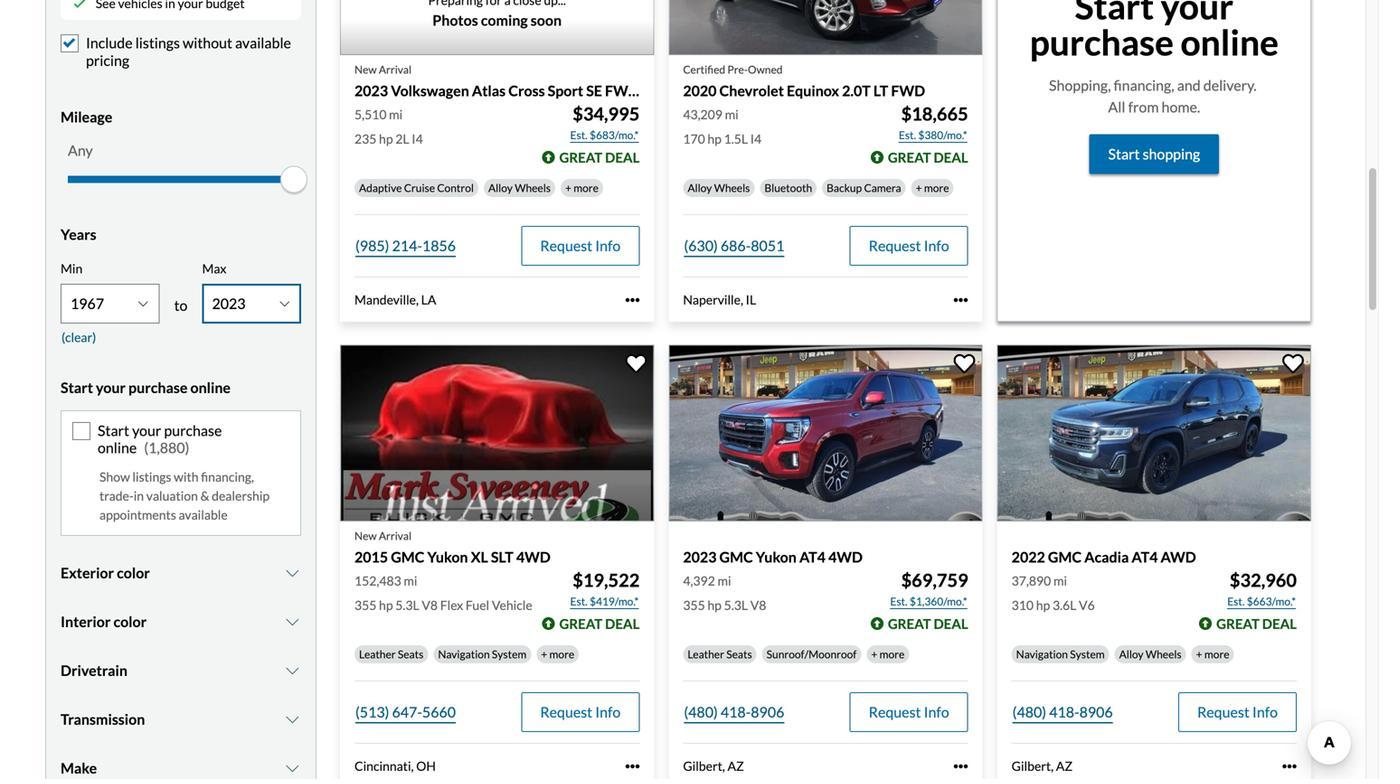 Task type: describe. For each thing, give the bounding box(es) containing it.
sport
[[548, 82, 584, 99]]

exterior color
[[61, 565, 150, 582]]

drivetrain
[[61, 662, 127, 680]]

years
[[61, 226, 96, 243]]

az for $69,759
[[728, 759, 744, 774]]

request for $34,995
[[540, 237, 593, 255]]

355 for $19,522
[[355, 598, 377, 613]]

certified pre-owned 2020 chevrolet equinox 2.0t lt fwd
[[683, 63, 925, 99]]

8051
[[751, 237, 785, 255]]

camera
[[864, 181, 901, 194]]

1 ellipsis h image from the left
[[625, 760, 640, 774]]

mi for $18,665
[[725, 107, 739, 122]]

leather seats for navigation system
[[359, 648, 424, 661]]

interior
[[61, 613, 111, 631]]

awd
[[1161, 549, 1196, 566]]

acadia
[[1085, 549, 1129, 566]]

transmission
[[61, 711, 145, 729]]

interior color button
[[61, 600, 301, 645]]

152,483
[[355, 574, 401, 589]]

to
[[174, 297, 188, 314]]

i4 for $18,665
[[750, 131, 762, 147]]

more down est. $683/mo.* button
[[574, 181, 599, 194]]

your inside dropdown button
[[96, 379, 126, 396]]

chevron down image for exterior color
[[283, 566, 301, 581]]

$419/mo.*
[[590, 595, 639, 608]]

deal for $69,759
[[934, 616, 968, 632]]

hp for $32,960
[[1036, 598, 1050, 613]]

great for $19,522
[[559, 616, 603, 632]]

arrival for $19,522
[[379, 530, 412, 543]]

alloy for adaptive cruise control
[[488, 181, 513, 194]]

pre-
[[728, 63, 748, 76]]

2.0t
[[842, 82, 871, 99]]

152,483 mi 355 hp 5.3l v8 flex fuel vehicle
[[355, 574, 532, 613]]

request for $18,665
[[869, 237, 921, 255]]

valuation
[[146, 489, 198, 504]]

technology
[[674, 82, 748, 99]]

start your purchase online for listings
[[98, 422, 222, 457]]

2 navigation from the left
[[1016, 648, 1068, 661]]

years button
[[61, 212, 301, 257]]

235
[[355, 131, 377, 147]]

great for $32,960
[[1217, 616, 1260, 632]]

pricing
[[86, 51, 129, 69]]

az for $32,960
[[1056, 759, 1073, 774]]

request info button for $18,665
[[850, 226, 968, 266]]

(630) 686-8051
[[684, 237, 785, 255]]

alloy wheels for navigation system
[[1119, 648, 1182, 661]]

gilbert, for $32,960
[[1012, 759, 1054, 774]]

37,890
[[1012, 574, 1051, 589]]

ellipsis h image for $18,665
[[954, 293, 968, 307]]

red 2023 gmc yukon at4 4wd suv / crossover four-wheel drive automatic image
[[669, 345, 983, 522]]

great deal for $34,995
[[559, 149, 640, 166]]

gmc inside new arrival 2015 gmc yukon xl slt 4wd
[[391, 549, 425, 566]]

se
[[586, 82, 602, 99]]

fwd for $34,995
[[605, 82, 639, 99]]

leather seats for sunroof/moonroof
[[688, 648, 752, 661]]

great for $69,759
[[888, 616, 931, 632]]

request info for $18,665
[[869, 237, 949, 255]]

(630) 686-8051 button
[[683, 226, 785, 266]]

ellipsis h image for $34,995
[[625, 293, 640, 307]]

equinox
[[787, 82, 839, 99]]

new arrival 2023 volkswagen atlas cross sport se fwd with technology
[[355, 63, 748, 99]]

info for $34,995
[[595, 237, 621, 255]]

2 yukon from the left
[[756, 549, 797, 566]]

start up shopping,
[[1075, 0, 1154, 27]]

$18,665 est. $380/mo.*
[[899, 103, 968, 142]]

atlas
[[472, 82, 506, 99]]

+ more right camera
[[916, 181, 949, 194]]

interior color
[[61, 613, 147, 631]]

chevrolet
[[720, 82, 784, 99]]

arrival for $34,995
[[379, 63, 412, 76]]

alloy wheels for adaptive cruise control
[[488, 181, 551, 194]]

$32,960
[[1230, 570, 1297, 592]]

volkswagen
[[391, 82, 469, 99]]

start inside dropdown button
[[61, 379, 93, 396]]

color for interior color
[[113, 613, 147, 631]]

(480) 418-8906 button for $32,960
[[1012, 693, 1114, 733]]

sunroof/moonroof
[[767, 648, 857, 661]]

any
[[68, 142, 93, 159]]

37,890 mi 310 hp 3.6l v6
[[1012, 574, 1095, 613]]

2015
[[355, 549, 388, 566]]

shopping
[[1143, 145, 1200, 163]]

new arrival 2015 gmc yukon xl slt 4wd
[[355, 530, 551, 566]]

est. $380/mo.* button
[[898, 126, 968, 144]]

est. $1,360/mo.* button
[[889, 593, 968, 611]]

flex
[[440, 598, 463, 613]]

new for $34,995
[[355, 63, 377, 76]]

mileage button
[[61, 95, 301, 140]]

start shopping
[[1108, 145, 1200, 163]]

deal for $18,665
[[934, 149, 968, 166]]

hp for $34,995
[[379, 131, 393, 147]]

available inside include listings without available pricing
[[235, 34, 291, 52]]

and
[[1177, 77, 1201, 94]]

transmission button
[[61, 698, 301, 743]]

$683/mo.*
[[590, 128, 639, 142]]

v8 for $69,759
[[750, 598, 766, 613]]

financing, inside shopping, financing, and delivery. all from home.
[[1114, 77, 1175, 94]]

make button
[[61, 746, 301, 780]]

request info for $19,522
[[540, 704, 621, 722]]

(clear)
[[62, 330, 96, 345]]

mandeville, la
[[355, 292, 436, 308]]

$380/mo.*
[[918, 128, 968, 142]]

request for $19,522
[[540, 704, 593, 722]]

$34,995
[[573, 103, 640, 125]]

listings for without
[[135, 34, 180, 52]]

mandeville,
[[355, 292, 419, 308]]

online inside dropdown button
[[190, 379, 231, 396]]

lt
[[874, 82, 888, 99]]

5,510 mi 235 hp 2l i4
[[355, 107, 423, 147]]

request info button for $34,995
[[521, 226, 640, 266]]

(480) for $69,759
[[684, 704, 718, 722]]

(630)
[[684, 237, 718, 255]]

2l
[[396, 131, 409, 147]]

drivetrain button
[[61, 649, 301, 694]]

your for listings
[[132, 422, 161, 439]]

2 navigation system from the left
[[1016, 648, 1105, 661]]

seats for sunroof/moonroof
[[727, 648, 752, 661]]

vehicle
[[492, 598, 532, 613]]

v8 for $19,522
[[422, 598, 438, 613]]

gmc for $32,960
[[1048, 549, 1082, 566]]

max
[[202, 261, 227, 276]]

leather for navigation system
[[359, 648, 396, 661]]

include listings without available pricing
[[86, 34, 291, 69]]

dealership
[[212, 489, 270, 504]]

wheels for adaptive cruise control
[[515, 181, 551, 194]]

5.3l for $69,759
[[724, 598, 748, 613]]

la
[[421, 292, 436, 308]]

5660
[[422, 704, 456, 722]]

$19,522 est. $419/mo.*
[[570, 570, 640, 608]]

310
[[1012, 598, 1034, 613]]

(513)
[[355, 704, 389, 722]]

est. $683/mo.* button
[[569, 126, 640, 144]]

ellipsis h image for $69,759
[[954, 760, 968, 774]]

ellipsis h image for $32,960
[[1283, 760, 1297, 774]]

8906 for $69,759
[[751, 704, 785, 722]]

appointments
[[99, 508, 176, 523]]

exterior
[[61, 565, 114, 582]]

online for delivery.
[[1181, 21, 1279, 64]]

2023 inside new arrival 2023 volkswagen atlas cross sport se fwd with technology
[[355, 82, 388, 99]]

deal for $32,960
[[1262, 616, 1297, 632]]

+ more down est. $419/mo.* button
[[541, 648, 575, 661]]

request info for $34,995
[[540, 237, 621, 255]]



Task type: locate. For each thing, give the bounding box(es) containing it.
chevron down image for drivetrain
[[283, 664, 301, 679]]

arrival inside new arrival 2023 volkswagen atlas cross sport se fwd with technology
[[379, 63, 412, 76]]

financing,
[[1114, 77, 1175, 94], [201, 470, 254, 485]]

170
[[683, 131, 705, 147]]

ellipsis h image
[[625, 293, 640, 307], [954, 293, 968, 307]]

1 vertical spatial your
[[96, 379, 126, 396]]

navigation down flex
[[438, 648, 490, 661]]

hp inside 43,209 mi 170 hp 1.5l i4
[[708, 131, 722, 147]]

1 horizontal spatial 2023
[[683, 549, 717, 566]]

0 horizontal spatial (480) 418-8906
[[684, 704, 785, 722]]

1 vertical spatial online
[[190, 379, 231, 396]]

shopping,
[[1049, 77, 1111, 94]]

est. down $32,960
[[1228, 595, 1245, 608]]

$18,665
[[901, 103, 968, 125]]

leather seats down 4,392 mi 355 hp 5.3l v8
[[688, 648, 752, 661]]

est. inside $19,522 est. $419/mo.*
[[570, 595, 588, 608]]

start up show
[[98, 422, 129, 439]]

great down est. $663/mo.* button
[[1217, 616, 1260, 632]]

i4 for $34,995
[[412, 131, 423, 147]]

1 ellipsis h image from the left
[[625, 293, 640, 307]]

(513) 647-5660 button
[[355, 693, 457, 733]]

backup camera
[[827, 181, 901, 194]]

1 vertical spatial 2023
[[683, 549, 717, 566]]

0 horizontal spatial alloy
[[488, 181, 513, 194]]

mi up "2l" on the top left of the page
[[389, 107, 403, 122]]

1856
[[422, 237, 456, 255]]

bluetooth
[[765, 181, 812, 194]]

1 (480) from the left
[[684, 704, 718, 722]]

listings for with
[[132, 470, 171, 485]]

est. inside $18,665 est. $380/mo.*
[[899, 128, 916, 142]]

your up and
[[1161, 0, 1234, 27]]

$69,759 est. $1,360/mo.*
[[890, 570, 968, 608]]

v8 down "2023 gmc yukon at4 4wd"
[[750, 598, 766, 613]]

0 horizontal spatial fwd
[[605, 82, 639, 99]]

system down vehicle
[[492, 648, 527, 661]]

color right exterior
[[117, 565, 150, 582]]

+ more down the est. $1,360/mo.* button at bottom right
[[871, 648, 905, 661]]

hp down 152,483
[[379, 598, 393, 613]]

chevron down image
[[283, 615, 301, 630], [283, 713, 301, 727], [283, 762, 301, 776]]

arrival up volkswagen
[[379, 63, 412, 76]]

1 355 from the left
[[355, 598, 377, 613]]

0 horizontal spatial system
[[492, 648, 527, 661]]

hp inside '152,483 mi 355 hp 5.3l v8 flex fuel vehicle'
[[379, 598, 393, 613]]

1 horizontal spatial 355
[[683, 598, 705, 613]]

leather seats up (513) 647-5660
[[359, 648, 424, 661]]

2 at4 from the left
[[1132, 549, 1158, 566]]

2 i4 from the left
[[750, 131, 762, 147]]

1 horizontal spatial system
[[1070, 648, 1105, 661]]

0 horizontal spatial i4
[[412, 131, 423, 147]]

2 leather from the left
[[688, 648, 724, 661]]

adaptive
[[359, 181, 402, 194]]

mi for $34,995
[[389, 107, 403, 122]]

5.3l inside '152,483 mi 355 hp 5.3l v8 flex fuel vehicle'
[[396, 598, 419, 613]]

naperville, il
[[683, 292, 756, 308]]

+ more
[[565, 181, 599, 194], [916, 181, 949, 194], [541, 648, 575, 661], [871, 648, 905, 661], [1196, 648, 1230, 661]]

214-
[[392, 237, 422, 255]]

est. left $1,360/mo.*
[[890, 595, 908, 608]]

355 down 152,483
[[355, 598, 377, 613]]

0 horizontal spatial leather
[[359, 648, 396, 661]]

all
[[1108, 98, 1126, 116]]

355 down 4,392
[[683, 598, 705, 613]]

1 horizontal spatial wheels
[[714, 181, 750, 194]]

1 (480) 418-8906 button from the left
[[683, 693, 785, 733]]

est. inside $34,995 est. $683/mo.*
[[570, 128, 588, 142]]

1 vertical spatial listings
[[132, 470, 171, 485]]

0 horizontal spatial (480) 418-8906 button
[[683, 693, 785, 733]]

fwd
[[605, 82, 639, 99], [891, 82, 925, 99]]

i4 right "2l" on the top left of the page
[[412, 131, 423, 147]]

listings
[[135, 34, 180, 52], [132, 470, 171, 485]]

2 (480) 418-8906 from the left
[[1013, 704, 1113, 722]]

great for $34,995
[[559, 149, 603, 166]]

gilbert, az for $69,759
[[683, 759, 744, 774]]

(480)
[[684, 704, 718, 722], [1013, 704, 1047, 722]]

1.5l
[[724, 131, 748, 147]]

1 horizontal spatial gmc
[[720, 549, 753, 566]]

gmc up 4,392 mi 355 hp 5.3l v8
[[720, 549, 753, 566]]

cajun red tintcoat 2020 chevrolet equinox 2.0t lt fwd suv / crossover front-wheel drive 6-speed automatic overdrive image
[[669, 0, 983, 55]]

5.3l for $19,522
[[396, 598, 419, 613]]

0 horizontal spatial 4wd
[[516, 549, 551, 566]]

chevron down image for transmission
[[283, 713, 301, 727]]

1 horizontal spatial navigation
[[1016, 648, 1068, 661]]

2 horizontal spatial ellipsis h image
[[1283, 760, 1297, 774]]

gilbert, az for $32,960
[[1012, 759, 1073, 774]]

2 5.3l from the left
[[724, 598, 748, 613]]

more
[[574, 181, 599, 194], [924, 181, 949, 194], [550, 648, 575, 661], [880, 648, 905, 661], [1205, 648, 1230, 661]]

navigation system down 3.6l
[[1016, 648, 1105, 661]]

yukon inside new arrival 2015 gmc yukon xl slt 4wd
[[427, 549, 468, 566]]

new inside new arrival 2023 volkswagen atlas cross sport se fwd with technology
[[355, 63, 377, 76]]

start your purchase online down start your purchase online dropdown button
[[98, 422, 222, 457]]

leather seats
[[359, 648, 424, 661], [688, 648, 752, 661]]

2 fwd from the left
[[891, 82, 925, 99]]

navigation down 310
[[1016, 648, 1068, 661]]

1 vertical spatial arrival
[[379, 530, 412, 543]]

0 horizontal spatial 418-
[[721, 704, 751, 722]]

2 az from the left
[[1056, 759, 1073, 774]]

est. down $19,522
[[570, 595, 588, 608]]

0 vertical spatial start your purchase online
[[1030, 0, 1279, 64]]

1 i4 from the left
[[412, 131, 423, 147]]

seats up 647-
[[398, 648, 424, 661]]

great deal for $69,759
[[888, 616, 968, 632]]

control
[[437, 181, 474, 194]]

0 vertical spatial with
[[642, 82, 671, 99]]

more down est. $419/mo.* button
[[550, 648, 575, 661]]

2 gilbert, az from the left
[[1012, 759, 1073, 774]]

ellipsis h image
[[625, 760, 640, 774], [954, 760, 968, 774], [1283, 760, 1297, 774]]

at4 for $69,759
[[800, 549, 826, 566]]

hp right 170
[[708, 131, 722, 147]]

great
[[559, 149, 603, 166], [888, 149, 931, 166], [559, 616, 603, 632], [888, 616, 931, 632], [1217, 616, 1260, 632]]

est. for $69,759
[[890, 595, 908, 608]]

i4 inside 5,510 mi 235 hp 2l i4
[[412, 131, 423, 147]]

color right the interior
[[113, 613, 147, 631]]

il
[[746, 292, 756, 308]]

listings inside "show listings with financing, trade-in valuation & dealership appointments available"
[[132, 470, 171, 485]]

more down est. $663/mo.* button
[[1205, 648, 1230, 661]]

2 seats from the left
[[727, 648, 752, 661]]

arrival up 2015
[[379, 530, 412, 543]]

color
[[117, 565, 150, 582], [113, 613, 147, 631]]

(clear) button
[[61, 324, 97, 351]]

purchase up shopping,
[[1030, 21, 1174, 64]]

1 vertical spatial chevron down image
[[283, 713, 301, 727]]

start your purchase online
[[1030, 0, 1279, 64], [61, 379, 231, 396], [98, 422, 222, 457]]

great deal down est. $419/mo.* button
[[559, 616, 640, 632]]

fuel
[[466, 598, 489, 613]]

deal down $1,360/mo.*
[[934, 616, 968, 632]]

2 ellipsis h image from the left
[[954, 293, 968, 307]]

355 inside 4,392 mi 355 hp 5.3l v8
[[683, 598, 705, 613]]

great deal down est. $380/mo.* button
[[888, 149, 968, 166]]

mi for $19,522
[[404, 574, 417, 589]]

0 horizontal spatial 8906
[[751, 704, 785, 722]]

0 vertical spatial chevron down image
[[283, 615, 301, 630]]

2 (480) 418-8906 button from the left
[[1012, 693, 1114, 733]]

0 horizontal spatial gilbert, az
[[683, 759, 744, 774]]

(480) for $32,960
[[1013, 704, 1047, 722]]

0 horizontal spatial navigation
[[438, 648, 490, 661]]

est. inside $32,960 est. $663/mo.*
[[1228, 595, 1245, 608]]

listings inside include listings without available pricing
[[135, 34, 180, 52]]

show listings with financing, trade-in valuation & dealership appointments available
[[99, 470, 270, 523]]

1 gmc from the left
[[391, 549, 425, 566]]

deal for $34,995
[[605, 149, 640, 166]]

0 horizontal spatial navigation system
[[438, 648, 527, 661]]

5.3l down "2023 gmc yukon at4 4wd"
[[724, 598, 748, 613]]

0 horizontal spatial 355
[[355, 598, 377, 613]]

start shopping button
[[1089, 135, 1219, 174]]

0 horizontal spatial gmc
[[391, 549, 425, 566]]

gmc right 2015
[[391, 549, 425, 566]]

1 horizontal spatial with
[[642, 82, 671, 99]]

hp inside 4,392 mi 355 hp 5.3l v8
[[708, 598, 722, 613]]

mi for $69,759
[[718, 574, 731, 589]]

4wd inside new arrival 2015 gmc yukon xl slt 4wd
[[516, 549, 551, 566]]

new inside new arrival 2015 gmc yukon xl slt 4wd
[[355, 530, 377, 543]]

v6
[[1079, 598, 1095, 613]]

your for financing,
[[1161, 0, 1234, 27]]

show
[[99, 470, 130, 485]]

fwd inside certified pre-owned 2020 chevrolet equinox 2.0t lt fwd
[[891, 82, 925, 99]]

1 horizontal spatial (480) 418-8906 button
[[1012, 693, 1114, 733]]

2 chevron down image from the top
[[283, 713, 301, 727]]

deal for $19,522
[[605, 616, 640, 632]]

+ more down est. $683/mo.* button
[[565, 181, 599, 194]]

mi inside 4,392 mi 355 hp 5.3l v8
[[718, 574, 731, 589]]

purchase down start your purchase online dropdown button
[[164, 422, 222, 439]]

available right without
[[235, 34, 291, 52]]

with inside new arrival 2023 volkswagen atlas cross sport se fwd with technology
[[642, 82, 671, 99]]

+ more down est. $663/mo.* button
[[1196, 648, 1230, 661]]

fwd right the se
[[605, 82, 639, 99]]

trade-
[[99, 489, 134, 504]]

1 vertical spatial start your purchase online
[[61, 379, 231, 396]]

2 system from the left
[[1070, 648, 1105, 661]]

financing, inside "show listings with financing, trade-in valuation & dealership appointments available"
[[201, 470, 254, 485]]

1 (480) 418-8906 from the left
[[684, 704, 785, 722]]

4wd
[[516, 549, 551, 566], [829, 549, 863, 566]]

2 arrival from the top
[[379, 530, 412, 543]]

1 new from the top
[[355, 63, 377, 76]]

1 v8 from the left
[[422, 598, 438, 613]]

est. down $34,995
[[570, 128, 588, 142]]

1 horizontal spatial your
[[132, 422, 161, 439]]

0 vertical spatial chevron down image
[[283, 566, 301, 581]]

deal down $683/mo.*
[[605, 149, 640, 166]]

2 horizontal spatial gmc
[[1048, 549, 1082, 566]]

purchase inside dropdown button
[[128, 379, 188, 396]]

great down est. $380/mo.* button
[[888, 149, 931, 166]]

in
[[134, 489, 144, 504]]

1 vertical spatial financing,
[[201, 470, 254, 485]]

your down start your purchase online dropdown button
[[132, 422, 161, 439]]

alloy for navigation system
[[1119, 648, 1144, 661]]

1 horizontal spatial i4
[[750, 131, 762, 147]]

start your purchase online button
[[61, 365, 301, 410]]

(480) 418-8906 for $32,960
[[1013, 704, 1113, 722]]

2 vertical spatial online
[[98, 439, 137, 457]]

0 horizontal spatial online
[[98, 439, 137, 457]]

2 horizontal spatial alloy
[[1119, 648, 1144, 661]]

0 horizontal spatial with
[[174, 470, 199, 485]]

2020
[[683, 82, 717, 99]]

0 horizontal spatial available
[[179, 508, 228, 523]]

v8 left flex
[[422, 598, 438, 613]]

purchase for listings
[[164, 422, 222, 439]]

leather up (513)
[[359, 648, 396, 661]]

(480) 418-8906 for $69,759
[[684, 704, 785, 722]]

2 8906 from the left
[[1080, 704, 1113, 722]]

1 8906 from the left
[[751, 704, 785, 722]]

chevron down image for interior color
[[283, 615, 301, 630]]

1 horizontal spatial gilbert, az
[[1012, 759, 1073, 774]]

owned
[[748, 63, 783, 76]]

0 vertical spatial 2023
[[355, 82, 388, 99]]

est. $663/mo.* button
[[1227, 593, 1297, 611]]

1 navigation from the left
[[438, 648, 490, 661]]

est. inside the $69,759 est. $1,360/mo.*
[[890, 595, 908, 608]]

more down the est. $1,360/mo.* button at bottom right
[[880, 648, 905, 661]]

chevron down image inside transmission dropdown button
[[283, 713, 301, 727]]

min
[[61, 261, 83, 276]]

355 inside '152,483 mi 355 hp 5.3l v8 flex fuel vehicle'
[[355, 598, 377, 613]]

your down (clear) button
[[96, 379, 126, 396]]

0 horizontal spatial financing,
[[201, 470, 254, 485]]

great down the est. $1,360/mo.* button at bottom right
[[888, 616, 931, 632]]

mi for $32,960
[[1054, 574, 1067, 589]]

purchase
[[1030, 21, 1174, 64], [128, 379, 188, 396], [164, 422, 222, 439]]

1 horizontal spatial alloy
[[688, 181, 712, 194]]

chevron down image
[[283, 566, 301, 581], [283, 664, 301, 679]]

hp for $19,522
[[379, 598, 393, 613]]

great for $18,665
[[888, 149, 931, 166]]

fwd for $18,665
[[891, 82, 925, 99]]

(985) 214-1856 button
[[355, 226, 457, 266]]

gmc right the 2022
[[1048, 549, 1082, 566]]

start your purchase online up (1,880) in the left of the page
[[61, 379, 231, 396]]

1 seats from the left
[[398, 648, 424, 661]]

1 4wd from the left
[[516, 549, 551, 566]]

deal down $380/mo.*
[[934, 149, 968, 166]]

0 vertical spatial online
[[1181, 21, 1279, 64]]

1 horizontal spatial financing,
[[1114, 77, 1175, 94]]

1 horizontal spatial alloy wheels
[[688, 181, 750, 194]]

gilbert,
[[683, 759, 725, 774], [1012, 759, 1054, 774]]

0 horizontal spatial 5.3l
[[396, 598, 419, 613]]

2 horizontal spatial online
[[1181, 21, 1279, 64]]

0 horizontal spatial your
[[96, 379, 126, 396]]

mi up 3.6l
[[1054, 574, 1067, 589]]

new for $19,522
[[355, 530, 377, 543]]

est. down $18,665
[[899, 128, 916, 142]]

start
[[1075, 0, 1154, 27], [1108, 145, 1140, 163], [61, 379, 93, 396], [98, 422, 129, 439]]

3 ellipsis h image from the left
[[1283, 760, 1297, 774]]

1 horizontal spatial 5.3l
[[724, 598, 748, 613]]

$34,995 est. $683/mo.*
[[570, 103, 640, 142]]

2023 up 5,510
[[355, 82, 388, 99]]

start left shopping
[[1108, 145, 1140, 163]]

info for $19,522
[[595, 704, 621, 722]]

1 horizontal spatial (480) 418-8906
[[1013, 704, 1113, 722]]

mi inside 5,510 mi 235 hp 2l i4
[[389, 107, 403, 122]]

great deal for $18,665
[[888, 149, 968, 166]]

2 355 from the left
[[683, 598, 705, 613]]

hp inside 37,890 mi 310 hp 3.6l v6
[[1036, 598, 1050, 613]]

mi inside '152,483 mi 355 hp 5.3l v8 flex fuel vehicle'
[[404, 574, 417, 589]]

financing, up from
[[1114, 77, 1175, 94]]

1 fwd from the left
[[605, 82, 639, 99]]

great down est. $683/mo.* button
[[559, 149, 603, 166]]

1 horizontal spatial yukon
[[756, 549, 797, 566]]

leather for sunroof/moonroof
[[688, 648, 724, 661]]

purchase up (1,880) in the left of the page
[[128, 379, 188, 396]]

1 leather from the left
[[359, 648, 396, 661]]

2 ellipsis h image from the left
[[954, 760, 968, 774]]

2023 up 4,392
[[683, 549, 717, 566]]

1 horizontal spatial online
[[190, 379, 231, 396]]

1 horizontal spatial leather seats
[[688, 648, 752, 661]]

0 horizontal spatial alloy wheels
[[488, 181, 551, 194]]

1 az from the left
[[728, 759, 744, 774]]

yukon left 'xl'
[[427, 549, 468, 566]]

great deal down est. $683/mo.* button
[[559, 149, 640, 166]]

2 gilbert, from the left
[[1012, 759, 1054, 774]]

chevron down image inside interior color dropdown button
[[283, 615, 301, 630]]

available down &
[[179, 508, 228, 523]]

1 yukon from the left
[[427, 549, 468, 566]]

great deal down est. $663/mo.* button
[[1217, 616, 1297, 632]]

2 chevron down image from the top
[[283, 664, 301, 679]]

mi up the 1.5l
[[725, 107, 739, 122]]

seats
[[398, 648, 424, 661], [727, 648, 752, 661]]

start down the '(clear)'
[[61, 379, 93, 396]]

+
[[565, 181, 572, 194], [916, 181, 922, 194], [541, 648, 547, 661], [871, 648, 878, 661], [1196, 648, 1203, 661]]

request info button
[[521, 226, 640, 266], [850, 226, 968, 266], [521, 693, 640, 733], [850, 693, 968, 733], [1179, 693, 1297, 733]]

1 arrival from the top
[[379, 63, 412, 76]]

color for exterior color
[[117, 565, 150, 582]]

1 horizontal spatial seats
[[727, 648, 752, 661]]

1 horizontal spatial leather
[[688, 648, 724, 661]]

chevron down image inside "exterior color" dropdown button
[[283, 566, 301, 581]]

1 chevron down image from the top
[[283, 615, 301, 630]]

355 for $69,759
[[683, 598, 705, 613]]

1 navigation system from the left
[[438, 648, 527, 661]]

start inside button
[[1108, 145, 1140, 163]]

wheels for navigation system
[[1146, 648, 1182, 661]]

navigation
[[438, 648, 490, 661], [1016, 648, 1068, 661]]

2 horizontal spatial alloy wheels
[[1119, 648, 1182, 661]]

hp for $69,759
[[708, 598, 722, 613]]

mi inside 43,209 mi 170 hp 1.5l i4
[[725, 107, 739, 122]]

great deal for $32,960
[[1217, 616, 1297, 632]]

0 vertical spatial listings
[[135, 34, 180, 52]]

2 vertical spatial purchase
[[164, 422, 222, 439]]

0 horizontal spatial wheels
[[515, 181, 551, 194]]

0 horizontal spatial seats
[[398, 648, 424, 661]]

43,209
[[683, 107, 723, 122]]

blue 2022 gmc acadia at4 awd suv / crossover four-wheel drive automatic image
[[997, 345, 1312, 522]]

great deal for $19,522
[[559, 616, 640, 632]]

2 vertical spatial chevron down image
[[283, 762, 301, 776]]

est. for $18,665
[[899, 128, 916, 142]]

online for financing,
[[98, 439, 137, 457]]

start your purchase online up and
[[1030, 0, 1279, 64]]

0 vertical spatial your
[[1161, 0, 1234, 27]]

0 horizontal spatial az
[[728, 759, 744, 774]]

1 5.3l from the left
[[396, 598, 419, 613]]

est. for $19,522
[[570, 595, 588, 608]]

0 vertical spatial new
[[355, 63, 377, 76]]

1 horizontal spatial at4
[[1132, 549, 1158, 566]]

1 gilbert, from the left
[[683, 759, 725, 774]]

backup
[[827, 181, 862, 194]]

include
[[86, 34, 133, 52]]

0 vertical spatial arrival
[[379, 63, 412, 76]]

available inside "show listings with financing, trade-in valuation & dealership appointments available"
[[179, 508, 228, 523]]

5.3l inside 4,392 mi 355 hp 5.3l v8
[[724, 598, 748, 613]]

2022
[[1012, 549, 1045, 566]]

gmc
[[391, 549, 425, 566], [720, 549, 753, 566], [1048, 549, 1082, 566]]

seats down 4,392 mi 355 hp 5.3l v8
[[727, 648, 752, 661]]

naperville,
[[683, 292, 743, 308]]

2 leather seats from the left
[[688, 648, 752, 661]]

est. for $32,960
[[1228, 595, 1245, 608]]

white 2015 gmc yukon xl slt 4wd suv / crossover four-wheel drive 6-speed automatic overdrive image
[[340, 345, 654, 522]]

8906 for $32,960
[[1080, 704, 1113, 722]]

0 horizontal spatial ellipsis h image
[[625, 293, 640, 307]]

1 system from the left
[[492, 648, 527, 661]]

1 at4 from the left
[[800, 549, 826, 566]]

0 horizontal spatial 2023
[[355, 82, 388, 99]]

1 vertical spatial with
[[174, 470, 199, 485]]

2 gmc from the left
[[720, 549, 753, 566]]

v8 inside '152,483 mi 355 hp 5.3l v8 flex fuel vehicle'
[[422, 598, 438, 613]]

418- for $32,960
[[1049, 704, 1080, 722]]

1 vertical spatial color
[[113, 613, 147, 631]]

5.3l down 152,483
[[396, 598, 419, 613]]

3 chevron down image from the top
[[283, 762, 301, 776]]

i4 right the 1.5l
[[750, 131, 762, 147]]

info
[[595, 237, 621, 255], [924, 237, 949, 255], [595, 704, 621, 722], [924, 704, 949, 722], [1253, 704, 1278, 722]]

2 new from the top
[[355, 530, 377, 543]]

0 horizontal spatial ellipsis h image
[[625, 760, 640, 774]]

purchase for financing,
[[1030, 21, 1174, 64]]

arrival inside new arrival 2015 gmc yukon xl slt 4wd
[[379, 530, 412, 543]]

5,510
[[355, 107, 387, 122]]

at4 for $32,960
[[1132, 549, 1158, 566]]

yukon up 4,392 mi 355 hp 5.3l v8
[[756, 549, 797, 566]]

1 horizontal spatial 418-
[[1049, 704, 1080, 722]]

start your purchase online for financing,
[[1030, 0, 1279, 64]]

request
[[540, 237, 593, 255], [869, 237, 921, 255], [540, 704, 593, 722], [869, 704, 921, 722], [1198, 704, 1250, 722]]

3 gmc from the left
[[1048, 549, 1082, 566]]

1 horizontal spatial ellipsis h image
[[954, 760, 968, 774]]

est. $419/mo.* button
[[569, 593, 640, 611]]

with left 2020
[[642, 82, 671, 99]]

1 418- from the left
[[721, 704, 751, 722]]

hp down 4,392
[[708, 598, 722, 613]]

gilbert, for $69,759
[[683, 759, 725, 774]]

vehicle photo unavailable image
[[340, 0, 654, 55]]

alloy
[[488, 181, 513, 194], [688, 181, 712, 194], [1119, 648, 1144, 661]]

more down est. $380/mo.* button
[[924, 181, 949, 194]]

$19,522
[[573, 570, 640, 592]]

$69,759
[[901, 570, 968, 592]]

1 horizontal spatial navigation system
[[1016, 648, 1105, 661]]

info for $18,665
[[924, 237, 949, 255]]

mi right 152,483
[[404, 574, 417, 589]]

new up 5,510
[[355, 63, 377, 76]]

1 horizontal spatial az
[[1056, 759, 1073, 774]]

wheels
[[515, 181, 551, 194], [714, 181, 750, 194], [1146, 648, 1182, 661]]

1 gilbert, az from the left
[[683, 759, 744, 774]]

deal down $663/mo.*
[[1262, 616, 1297, 632]]

mi inside 37,890 mi 310 hp 3.6l v6
[[1054, 574, 1067, 589]]

i4 inside 43,209 mi 170 hp 1.5l i4
[[750, 131, 762, 147]]

mi right 4,392
[[718, 574, 731, 589]]

0 vertical spatial purchase
[[1030, 21, 1174, 64]]

5.3l
[[396, 598, 419, 613], [724, 598, 748, 613]]

gmc for $69,759
[[720, 549, 753, 566]]

navigation system
[[438, 648, 527, 661], [1016, 648, 1105, 661]]

listings right include
[[135, 34, 180, 52]]

available
[[235, 34, 291, 52], [179, 508, 228, 523]]

hp right 310
[[1036, 598, 1050, 613]]

1 horizontal spatial gilbert,
[[1012, 759, 1054, 774]]

1 horizontal spatial 4wd
[[829, 549, 863, 566]]

2 418- from the left
[[1049, 704, 1080, 722]]

0 horizontal spatial v8
[[422, 598, 438, 613]]

leather down 4,392 mi 355 hp 5.3l v8
[[688, 648, 724, 661]]

fwd right lt at the right of the page
[[891, 82, 925, 99]]

new up 2015
[[355, 530, 377, 543]]

4,392 mi 355 hp 5.3l v8
[[683, 574, 766, 613]]

2023 gmc yukon at4 4wd
[[683, 549, 863, 566]]

cincinnati, oh
[[355, 759, 436, 774]]

est. for $34,995
[[570, 128, 588, 142]]

chevron down image inside make dropdown button
[[283, 762, 301, 776]]

hp inside 5,510 mi 235 hp 2l i4
[[379, 131, 393, 147]]

1 horizontal spatial (480)
[[1013, 704, 1047, 722]]

1 leather seats from the left
[[359, 648, 424, 661]]

system down v6
[[1070, 648, 1105, 661]]

2 vertical spatial your
[[132, 422, 161, 439]]

great deal down the est. $1,360/mo.* button at bottom right
[[888, 616, 968, 632]]

cincinnati,
[[355, 759, 414, 774]]

financing, up dealership
[[201, 470, 254, 485]]

0 horizontal spatial (480)
[[684, 704, 718, 722]]

2 horizontal spatial your
[[1161, 0, 1234, 27]]

1 horizontal spatial fwd
[[891, 82, 925, 99]]

0 vertical spatial color
[[117, 565, 150, 582]]

2 (480) from the left
[[1013, 704, 1047, 722]]

v8 inside 4,392 mi 355 hp 5.3l v8
[[750, 598, 766, 613]]

(480) 418-8906 button for $69,759
[[683, 693, 785, 733]]

418- for $69,759
[[721, 704, 751, 722]]

chevron down image inside drivetrain dropdown button
[[283, 664, 301, 679]]

2 4wd from the left
[[829, 549, 863, 566]]

adaptive cruise control
[[359, 181, 474, 194]]

2 horizontal spatial wheels
[[1146, 648, 1182, 661]]

navigation system down the fuel
[[438, 648, 527, 661]]

your
[[1161, 0, 1234, 27], [96, 379, 126, 396], [132, 422, 161, 439]]

without
[[183, 34, 232, 52]]

listings up in
[[132, 470, 171, 485]]

418-
[[721, 704, 751, 722], [1049, 704, 1080, 722]]

0 horizontal spatial at4
[[800, 549, 826, 566]]

great down est. $419/mo.* button
[[559, 616, 603, 632]]

0 horizontal spatial gilbert,
[[683, 759, 725, 774]]

1 horizontal spatial ellipsis h image
[[954, 293, 968, 307]]

2 vertical spatial start your purchase online
[[98, 422, 222, 457]]

chevron down image for make
[[283, 762, 301, 776]]

2 v8 from the left
[[750, 598, 766, 613]]

hp left "2l" on the top left of the page
[[379, 131, 393, 147]]

1 chevron down image from the top
[[283, 566, 301, 581]]

start your purchase online inside dropdown button
[[61, 379, 231, 396]]

check image
[[73, 0, 86, 10]]

(1,880)
[[144, 439, 189, 457]]

0 horizontal spatial leather seats
[[359, 648, 424, 661]]

deal down $419/mo.*
[[605, 616, 640, 632]]

with up "valuation"
[[174, 470, 199, 485]]

(985) 214-1856
[[355, 237, 456, 255]]

seats for navigation system
[[398, 648, 424, 661]]

1 vertical spatial new
[[355, 530, 377, 543]]

1 horizontal spatial 8906
[[1080, 704, 1113, 722]]

hp for $18,665
[[708, 131, 722, 147]]

mileage
[[61, 108, 112, 126]]

with inside "show listings with financing, trade-in valuation & dealership appointments available"
[[174, 470, 199, 485]]

3.6l
[[1053, 598, 1077, 613]]

fwd inside new arrival 2023 volkswagen atlas cross sport se fwd with technology
[[605, 82, 639, 99]]

2023
[[355, 82, 388, 99], [683, 549, 717, 566]]



Task type: vqa. For each thing, say whether or not it's contained in the screenshot.
hp related to $34,995
yes



